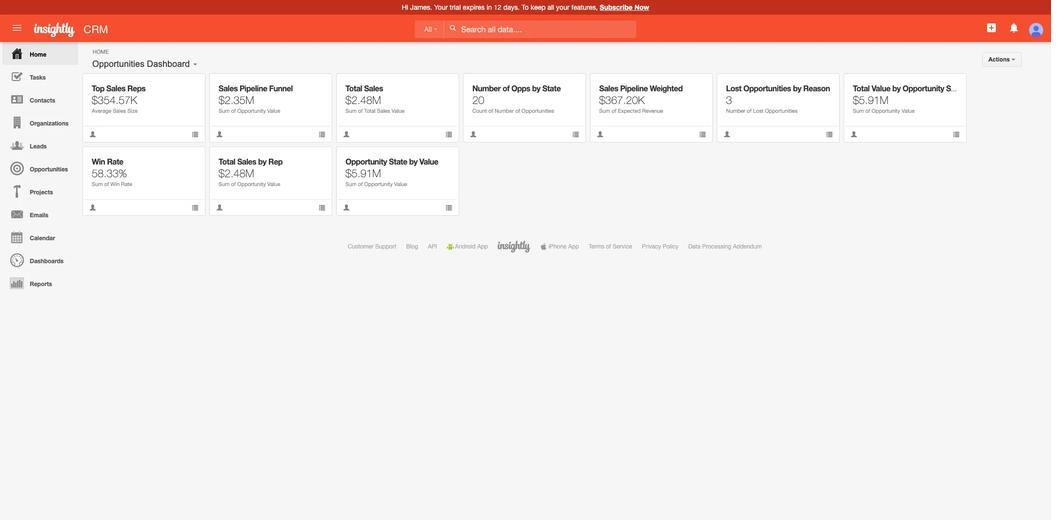 Task type: locate. For each thing, give the bounding box(es) containing it.
pipeline inside sales pipeline funnel $2.35m sum of opportunity value
[[240, 83, 267, 93]]

$2.48m inside total sales by rep $2.48m sum of opportunity value
[[219, 167, 254, 180]]

sales
[[106, 83, 125, 93], [219, 83, 238, 93], [364, 83, 383, 93], [600, 83, 619, 93], [113, 108, 126, 114], [377, 108, 390, 114], [237, 157, 256, 166]]

1 horizontal spatial list image
[[827, 131, 833, 138]]

2 horizontal spatial state
[[947, 83, 965, 93]]

of down lost opportunities by reason link
[[747, 108, 752, 114]]

sum inside total value by opportunity state $5.91m sum of opportunity value
[[853, 108, 865, 114]]

$2.48m down total sales link
[[346, 94, 381, 106]]

top sales reps link
[[92, 83, 146, 93]]

wrench image right rep
[[312, 154, 319, 161]]

of down opportunity state by value link
[[358, 181, 363, 187]]

addendum
[[733, 243, 762, 250]]

pipeline inside the sales pipeline weighted $367.20k sum of expected revenue
[[621, 83, 648, 93]]

opportunities inside button
[[92, 59, 145, 69]]

list image for total value by opportunity state
[[954, 131, 960, 138]]

of inside opportunity state by value $5.91m sum of opportunity value
[[358, 181, 363, 187]]

1 horizontal spatial state
[[543, 83, 561, 93]]

1 vertical spatial win
[[111, 181, 120, 187]]

of down 58.33%
[[104, 181, 109, 187]]

1 horizontal spatial $2.48m
[[346, 94, 381, 106]]

dashboard
[[147, 59, 190, 69]]

of down total sales by rep link
[[231, 181, 236, 187]]

of right count
[[489, 108, 493, 114]]

0 horizontal spatial win
[[92, 157, 105, 166]]

wrench image
[[185, 81, 192, 87], [439, 81, 446, 87], [566, 81, 573, 87], [820, 81, 826, 87], [947, 81, 953, 87], [185, 154, 192, 161], [439, 154, 446, 161]]

value inside total sales by rep $2.48m sum of opportunity value
[[267, 181, 280, 187]]

sales pipeline weighted link
[[600, 83, 683, 93]]

win down 58.33%
[[111, 181, 120, 187]]

count
[[473, 108, 487, 114]]

number
[[473, 83, 501, 93], [495, 108, 514, 114], [727, 108, 746, 114]]

by inside opportunity state by value $5.91m sum of opportunity value
[[409, 157, 418, 166]]

home inside home link
[[30, 51, 46, 58]]

opportunities
[[92, 59, 145, 69], [744, 83, 792, 93], [522, 108, 555, 114], [765, 108, 798, 114], [30, 166, 68, 173]]

1 horizontal spatial $5.91m
[[853, 94, 889, 106]]

of down '$367.20k'
[[612, 108, 617, 114]]

wrench image right funnel
[[312, 81, 319, 87]]

total inside total sales by rep $2.48m sum of opportunity value
[[219, 157, 235, 166]]

total for of
[[346, 83, 362, 93]]

of
[[503, 83, 510, 93], [231, 108, 236, 114], [358, 108, 363, 114], [489, 108, 493, 114], [516, 108, 520, 114], [612, 108, 617, 114], [747, 108, 752, 114], [866, 108, 871, 114], [104, 181, 109, 187], [231, 181, 236, 187], [358, 181, 363, 187], [606, 243, 612, 250]]

home up tasks link
[[30, 51, 46, 58]]

$5.91m down opportunity state by value link
[[346, 167, 381, 180]]

user image for $2.48m
[[343, 131, 350, 138]]

user image down total sales $2.48m sum of total sales value
[[343, 131, 350, 138]]

2 app from the left
[[569, 243, 579, 250]]

opportunity inside total sales by rep $2.48m sum of opportunity value
[[237, 181, 266, 187]]

pipeline
[[240, 83, 267, 93], [621, 83, 648, 93]]

list image for total sales
[[446, 131, 453, 138]]

0 vertical spatial win
[[92, 157, 105, 166]]

state inside opportunity state by value $5.91m sum of opportunity value
[[389, 157, 408, 166]]

api link
[[428, 243, 437, 250]]

opportunity state by value link
[[346, 157, 439, 166]]

lost
[[727, 83, 742, 93], [754, 108, 764, 114]]

iphone app link
[[540, 243, 579, 250]]

weighted
[[650, 83, 683, 93]]

0 vertical spatial list image
[[827, 131, 833, 138]]

of down $2.35m in the left of the page
[[231, 108, 236, 114]]

home down crm
[[93, 49, 109, 55]]

state inside total value by opportunity state $5.91m sum of opportunity value
[[947, 83, 965, 93]]

$2.48m down total sales by rep link
[[219, 167, 254, 180]]

size
[[127, 108, 138, 114]]

rate down 58.33%
[[121, 181, 132, 187]]

$5.91m down total value by opportunity state link
[[853, 94, 889, 106]]

notifications image
[[1009, 22, 1020, 34]]

revenue
[[643, 108, 664, 114]]

0 horizontal spatial state
[[389, 157, 408, 166]]

top sales reps $354.57k average sales size
[[92, 83, 146, 114]]

sales pipeline funnel $2.35m sum of opportunity value
[[219, 83, 293, 114]]

app right iphone
[[569, 243, 579, 250]]

1 horizontal spatial lost
[[754, 108, 764, 114]]

by for state
[[893, 83, 901, 93]]

$5.91m inside opportunity state by value $5.91m sum of opportunity value
[[346, 167, 381, 180]]

20
[[473, 94, 485, 106]]

of down total value by opportunity state link
[[866, 108, 871, 114]]

trial
[[450, 3, 461, 11]]

0 horizontal spatial user image
[[89, 204, 96, 211]]

rate up 58.33%
[[107, 157, 123, 166]]

sum inside opportunity state by value $5.91m sum of opportunity value
[[346, 181, 357, 187]]

3
[[727, 94, 733, 106]]

days.
[[504, 3, 520, 11]]

of left opps
[[503, 83, 510, 93]]

user image for $2.35m
[[216, 131, 223, 138]]

dashboards
[[30, 257, 64, 265]]

12
[[494, 3, 502, 11]]

state inside number of opps by state 20 count of number of opportunities
[[543, 83, 561, 93]]

iphone
[[549, 243, 567, 250]]

wrench image
[[312, 81, 319, 87], [693, 81, 700, 87], [312, 154, 319, 161]]

app right android
[[477, 243, 488, 250]]

of inside sales pipeline funnel $2.35m sum of opportunity value
[[231, 108, 236, 114]]

1 horizontal spatial pipeline
[[621, 83, 648, 93]]

1 app from the left
[[477, 243, 488, 250]]

opportunity state by value $5.91m sum of opportunity value
[[346, 157, 439, 187]]

number down 3
[[727, 108, 746, 114]]

1 vertical spatial $5.91m
[[346, 167, 381, 180]]

$2.48m
[[346, 94, 381, 106], [219, 167, 254, 180]]

lost up 3
[[727, 83, 742, 93]]

sum
[[219, 108, 230, 114], [346, 108, 357, 114], [600, 108, 611, 114], [853, 108, 865, 114], [92, 181, 103, 187], [219, 181, 230, 187], [346, 181, 357, 187]]

total for $2.48m
[[219, 157, 235, 166]]

customer
[[348, 243, 374, 250]]

now
[[635, 3, 650, 11]]

number right count
[[495, 108, 514, 114]]

user image for value
[[343, 204, 350, 211]]

user image
[[89, 131, 96, 138], [216, 131, 223, 138], [470, 131, 477, 138], [724, 131, 731, 138], [851, 131, 858, 138], [216, 204, 223, 211], [343, 204, 350, 211]]

0 horizontal spatial lost
[[727, 83, 742, 93]]

your
[[434, 3, 448, 11]]

state for 20
[[543, 83, 561, 93]]

2 pipeline from the left
[[621, 83, 648, 93]]

user image down '$367.20k'
[[597, 131, 604, 138]]

0 horizontal spatial $2.48m
[[219, 167, 254, 180]]

privacy
[[642, 243, 662, 250]]

0 horizontal spatial home
[[30, 51, 46, 58]]

1 horizontal spatial win
[[111, 181, 120, 187]]

contacts link
[[2, 88, 78, 111]]

actions button
[[983, 52, 1022, 67]]

android app
[[455, 243, 488, 250]]

pipeline up $2.35m in the left of the page
[[240, 83, 267, 93]]

app
[[477, 243, 488, 250], [569, 243, 579, 250]]

navigation
[[0, 42, 78, 294]]

2 horizontal spatial user image
[[597, 131, 604, 138]]

1 vertical spatial lost
[[754, 108, 764, 114]]

0 vertical spatial $5.91m
[[853, 94, 889, 106]]

opps
[[512, 83, 531, 93]]

data
[[689, 243, 701, 250]]

user image down 58.33%
[[89, 204, 96, 211]]

by inside total value by opportunity state $5.91m sum of opportunity value
[[893, 83, 901, 93]]

0 vertical spatial $2.48m
[[346, 94, 381, 106]]

list image
[[192, 131, 199, 138], [319, 131, 326, 138], [446, 131, 453, 138], [573, 131, 580, 138], [700, 131, 707, 138], [954, 131, 960, 138], [192, 204, 199, 211], [446, 204, 453, 211]]

0 horizontal spatial list image
[[319, 204, 326, 211]]

list image
[[827, 131, 833, 138], [319, 204, 326, 211]]

service
[[613, 243, 633, 250]]

1 horizontal spatial app
[[569, 243, 579, 250]]

total
[[346, 83, 362, 93], [853, 83, 870, 93], [364, 108, 376, 114], [219, 157, 235, 166]]

1 vertical spatial list image
[[319, 204, 326, 211]]

by inside lost opportunities by reason 3 number of lost opportunities
[[794, 83, 802, 93]]

all
[[425, 25, 432, 33]]

0 horizontal spatial pipeline
[[240, 83, 267, 93]]

number of opps by state link
[[473, 83, 561, 93]]

by inside total sales by rep $2.48m sum of opportunity value
[[258, 157, 267, 166]]

expires
[[463, 3, 485, 11]]

sum inside total sales $2.48m sum of total sales value
[[346, 108, 357, 114]]

lost down lost opportunities by reason link
[[754, 108, 764, 114]]

1 vertical spatial $2.48m
[[219, 167, 254, 180]]

list image for sales pipeline funnel
[[319, 131, 326, 138]]

total inside total value by opportunity state $5.91m sum of opportunity value
[[853, 83, 870, 93]]

win rate 58.33% sum of win rate
[[92, 157, 132, 187]]

wrench image right weighted
[[693, 81, 700, 87]]

opportunity inside sales pipeline funnel $2.35m sum of opportunity value
[[237, 108, 266, 114]]

of down total sales link
[[358, 108, 363, 114]]

by
[[532, 83, 541, 93], [794, 83, 802, 93], [893, 83, 901, 93], [258, 157, 267, 166], [409, 157, 418, 166]]

0 horizontal spatial $5.91m
[[346, 167, 381, 180]]

value
[[872, 83, 891, 93], [267, 108, 280, 114], [392, 108, 405, 114], [902, 108, 915, 114], [420, 157, 439, 166], [267, 181, 280, 187], [394, 181, 407, 187]]

home
[[93, 49, 109, 55], [30, 51, 46, 58]]

terms
[[589, 243, 605, 250]]

keep
[[531, 3, 546, 11]]

total for state
[[853, 83, 870, 93]]

win up 58.33%
[[92, 157, 105, 166]]

pipeline up '$367.20k'
[[621, 83, 648, 93]]

blog link
[[406, 243, 418, 250]]

opportunities dashboard
[[92, 59, 190, 69]]

user image
[[343, 131, 350, 138], [597, 131, 604, 138], [89, 204, 96, 211]]

crm
[[84, 23, 108, 36]]

james.
[[410, 3, 432, 11]]

state
[[543, 83, 561, 93], [947, 83, 965, 93], [389, 157, 408, 166]]

$5.91m inside total value by opportunity state $5.91m sum of opportunity value
[[853, 94, 889, 106]]

1 pipeline from the left
[[240, 83, 267, 93]]

$5.91m
[[853, 94, 889, 106], [346, 167, 381, 180]]

sum inside sales pipeline funnel $2.35m sum of opportunity value
[[219, 108, 230, 114]]

total sales $2.48m sum of total sales value
[[346, 83, 405, 114]]

$2.48m inside total sales $2.48m sum of total sales value
[[346, 94, 381, 106]]

0 horizontal spatial app
[[477, 243, 488, 250]]

user image for by
[[470, 131, 477, 138]]

0 vertical spatial lost
[[727, 83, 742, 93]]

rate
[[107, 157, 123, 166], [121, 181, 132, 187]]

win
[[92, 157, 105, 166], [111, 181, 120, 187]]

terms of service link
[[589, 243, 633, 250]]

1 horizontal spatial user image
[[343, 131, 350, 138]]



Task type: vqa. For each thing, say whether or not it's contained in the screenshot.
'card name'
no



Task type: describe. For each thing, give the bounding box(es) containing it.
hi
[[402, 3, 409, 11]]

list image for sales pipeline weighted
[[700, 131, 707, 138]]

total sales by rep link
[[219, 157, 283, 166]]

api
[[428, 243, 437, 250]]

1 horizontal spatial home
[[93, 49, 109, 55]]

Search all data.... text field
[[444, 20, 637, 38]]

$354.57k
[[92, 94, 137, 106]]

user image for $354.57k
[[89, 131, 96, 138]]

privacy policy
[[642, 243, 679, 250]]

funnel
[[269, 83, 293, 93]]

tasks
[[30, 74, 46, 81]]

total value by opportunity state $5.91m sum of opportunity value
[[853, 83, 965, 114]]

number up 20
[[473, 83, 501, 93]]

wrench image for $2.35m
[[312, 81, 319, 87]]

list image for top sales reps
[[192, 131, 199, 138]]

of inside total value by opportunity state $5.91m sum of opportunity value
[[866, 108, 871, 114]]

total value by opportunity state link
[[853, 83, 965, 93]]

reps
[[127, 83, 146, 93]]

support
[[375, 243, 397, 250]]

subscribe now link
[[600, 3, 650, 11]]

to
[[522, 3, 529, 11]]

pipeline for $2.35m
[[240, 83, 267, 93]]

list image for $2.48m
[[319, 204, 326, 211]]

$2.35m
[[219, 94, 254, 106]]

lost opportunities by reason 3 number of lost opportunities
[[727, 83, 831, 114]]

projects
[[30, 188, 53, 196]]

rep
[[269, 157, 283, 166]]

expected
[[618, 108, 641, 114]]

app for iphone app
[[569, 243, 579, 250]]

sales inside the sales pipeline weighted $367.20k sum of expected revenue
[[600, 83, 619, 93]]

home link
[[2, 42, 78, 65]]

sum inside win rate 58.33% sum of win rate
[[92, 181, 103, 187]]

total sales by rep $2.48m sum of opportunity value
[[219, 157, 283, 187]]

value inside total sales $2.48m sum of total sales value
[[392, 108, 405, 114]]

number inside lost opportunities by reason 3 number of lost opportunities
[[727, 108, 746, 114]]

your
[[556, 3, 570, 11]]

of right terms
[[606, 243, 612, 250]]

wrench image for rep
[[312, 154, 319, 161]]

sum inside total sales by rep $2.48m sum of opportunity value
[[219, 181, 230, 187]]

processing
[[703, 243, 732, 250]]

wrench image for $367.20k
[[693, 81, 700, 87]]

$367.20k
[[600, 94, 645, 106]]

value inside sales pipeline funnel $2.35m sum of opportunity value
[[267, 108, 280, 114]]

list image for number of opps by state
[[573, 131, 580, 138]]

user image for reason
[[724, 131, 731, 138]]

app for android app
[[477, 243, 488, 250]]

of inside the sales pipeline weighted $367.20k sum of expected revenue
[[612, 108, 617, 114]]

android app link
[[447, 243, 488, 250]]

state for $5.91m
[[947, 83, 965, 93]]

of inside total sales by rep $2.48m sum of opportunity value
[[231, 181, 236, 187]]

white image
[[450, 24, 457, 31]]

of inside lost opportunities by reason 3 number of lost opportunities
[[747, 108, 752, 114]]

sales pipeline funnel link
[[219, 83, 293, 93]]

in
[[487, 3, 492, 11]]

by inside number of opps by state 20 count of number of opportunities
[[532, 83, 541, 93]]

of inside total sales $2.48m sum of total sales value
[[358, 108, 363, 114]]

actions
[[989, 56, 1012, 63]]

of inside win rate 58.33% sum of win rate
[[104, 181, 109, 187]]

1 vertical spatial rate
[[121, 181, 132, 187]]

organizations link
[[2, 111, 78, 134]]

data processing addendum
[[689, 243, 762, 250]]

customer support link
[[348, 243, 397, 250]]

data processing addendum link
[[689, 243, 762, 250]]

win rate link
[[92, 157, 123, 166]]

user image for 58.33%
[[89, 204, 96, 211]]

number of opps by state 20 count of number of opportunities
[[473, 83, 561, 114]]

by for $2.48m
[[258, 157, 267, 166]]

features,
[[572, 3, 598, 11]]

list image for opportunity state by value
[[446, 204, 453, 211]]

leads
[[30, 143, 47, 150]]

opportunities dashboard button
[[89, 57, 193, 71]]

pipeline for $367.20k
[[621, 83, 648, 93]]

lost opportunities by reason link
[[727, 83, 831, 93]]

tasks link
[[2, 65, 78, 88]]

customer support
[[348, 243, 397, 250]]

total sales link
[[346, 83, 383, 93]]

58.33%
[[92, 167, 127, 180]]

emails link
[[2, 203, 78, 226]]

sales pipeline weighted $367.20k sum of expected revenue
[[600, 83, 683, 114]]

sales inside sales pipeline funnel $2.35m sum of opportunity value
[[219, 83, 238, 93]]

privacy policy link
[[642, 243, 679, 250]]

all
[[548, 3, 555, 11]]

sales inside total sales by rep $2.48m sum of opportunity value
[[237, 157, 256, 166]]

average
[[92, 108, 111, 114]]

reports link
[[2, 271, 78, 294]]

by for $5.91m
[[409, 157, 418, 166]]

of down number of opps by state link
[[516, 108, 520, 114]]

calendar
[[30, 234, 55, 242]]

user image for $367.20k
[[597, 131, 604, 138]]

organizations
[[30, 120, 69, 127]]

blog
[[406, 243, 418, 250]]

android
[[455, 243, 476, 250]]

hi james. your trial expires in 12 days. to keep all your features, subscribe now
[[402, 3, 650, 11]]

dashboards link
[[2, 249, 78, 271]]

opportunities link
[[2, 157, 78, 180]]

sum inside the sales pipeline weighted $367.20k sum of expected revenue
[[600, 108, 611, 114]]

iphone app
[[549, 243, 579, 250]]

projects link
[[2, 180, 78, 203]]

reason
[[804, 83, 831, 93]]

user image for opportunity
[[851, 131, 858, 138]]

user image for rep
[[216, 204, 223, 211]]

list image for 3
[[827, 131, 833, 138]]

navigation containing home
[[0, 42, 78, 294]]

list image for win rate
[[192, 204, 199, 211]]

top
[[92, 83, 105, 93]]

0 vertical spatial rate
[[107, 157, 123, 166]]

emails
[[30, 211, 48, 219]]

calendar link
[[2, 226, 78, 249]]

reports
[[30, 280, 52, 288]]

leads link
[[2, 134, 78, 157]]

by for 3
[[794, 83, 802, 93]]

opportunities inside number of opps by state 20 count of number of opportunities
[[522, 108, 555, 114]]

terms of service
[[589, 243, 633, 250]]

contacts
[[30, 97, 55, 104]]



